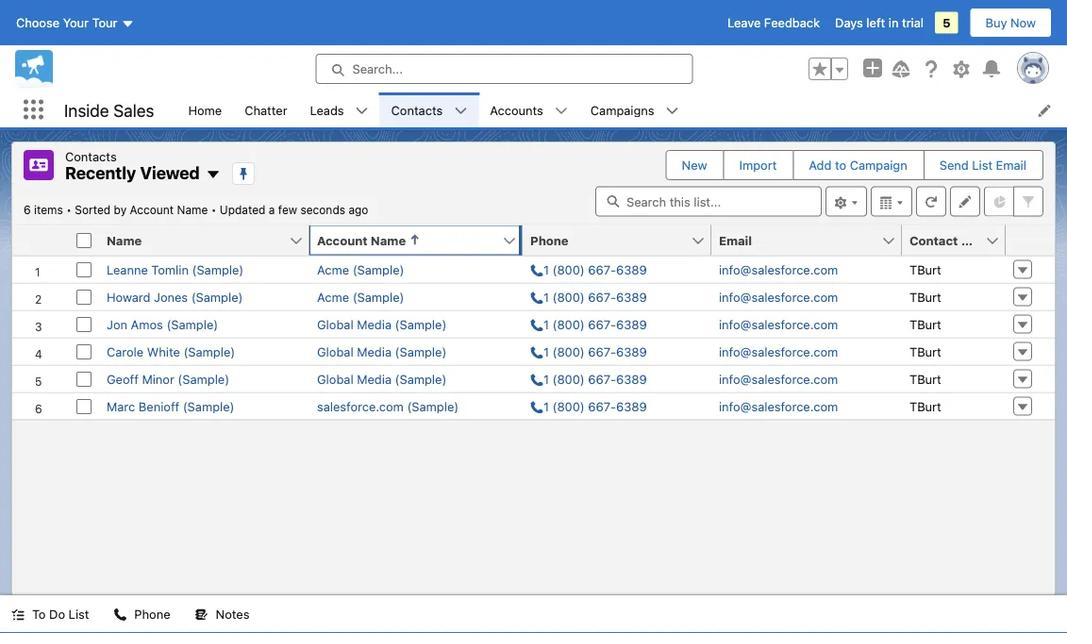 Task type: describe. For each thing, give the bounding box(es) containing it.
campaigns list item
[[580, 93, 691, 127]]

item number image
[[12, 225, 69, 255]]

Search Recently Viewed list view. search field
[[596, 186, 822, 217]]

1 for howard jones (sample)
[[544, 290, 549, 304]]

leads link
[[299, 93, 356, 127]]

email inside button
[[719, 233, 753, 247]]

to
[[836, 158, 847, 172]]

carole white (sample)
[[107, 345, 235, 359]]

howard
[[107, 290, 151, 304]]

choose your tour
[[16, 16, 118, 30]]

list containing home
[[177, 93, 1068, 127]]

account name element
[[310, 225, 534, 256]]

home link
[[177, 93, 233, 127]]

new button
[[667, 151, 723, 179]]

recently viewed|contacts|list view element
[[11, 142, 1057, 596]]

jon amos (sample) link
[[107, 317, 218, 331]]

media for carole white (sample)
[[357, 345, 392, 359]]

tour
[[92, 16, 118, 30]]

6389 for leanne tomlin (sample)
[[617, 262, 648, 277]]

global media (sample) for carole white (sample)
[[317, 345, 447, 359]]

0 horizontal spatial account
[[130, 203, 174, 217]]

geoff minor (sample)
[[107, 372, 230, 386]]

tburt for jon amos (sample)
[[910, 317, 942, 331]]

contact owner alias element
[[903, 225, 1035, 256]]

6
[[24, 203, 31, 217]]

leanne tomlin (sample)
[[107, 262, 244, 277]]

(800) for howard jones (sample)
[[553, 290, 585, 304]]

leads list item
[[299, 93, 380, 127]]

add to campaign
[[809, 158, 908, 172]]

list inside 'button'
[[69, 608, 89, 622]]

amos
[[131, 317, 163, 331]]

1 vertical spatial contacts
[[65, 149, 117, 163]]

few
[[278, 203, 297, 217]]

(800) for geoff minor (sample)
[[553, 372, 585, 386]]

info@salesforce.com for carole white (sample)
[[719, 345, 839, 359]]

2 vertical spatial text default image
[[114, 609, 127, 622]]

white
[[147, 345, 180, 359]]

1 vertical spatial phone
[[134, 608, 171, 622]]

phone element
[[523, 225, 723, 256]]

geoff minor (sample) link
[[107, 372, 230, 386]]

salesforce.com (sample) link
[[317, 399, 459, 414]]

(800) for carole white (sample)
[[553, 345, 585, 359]]

1 • from the left
[[66, 203, 72, 217]]

info@salesforce.com link for howard jones (sample)
[[719, 290, 839, 304]]

leanne
[[107, 262, 148, 277]]

1 acme (sample) link from the top
[[317, 262, 404, 277]]

1 for marc benioff (sample)
[[544, 399, 549, 414]]

1 vertical spatial phone button
[[102, 596, 182, 634]]

1 (800) 667-6389 link for howard jones (sample)
[[531, 290, 648, 304]]

howard jones (sample)
[[107, 290, 243, 304]]

1 (800) 667-6389 link for marc benioff (sample)
[[531, 399, 648, 414]]

chatter
[[245, 103, 288, 117]]

1 (800) 667-6389 link for jon amos (sample)
[[531, 317, 648, 331]]

1 (800) 667-6389 for howard jones (sample)
[[544, 290, 648, 304]]

media for geoff minor (sample)
[[357, 372, 392, 386]]

recently viewed
[[65, 163, 200, 183]]

contact owner alias
[[910, 233, 1035, 247]]

contact
[[910, 233, 959, 247]]

feedback
[[765, 16, 821, 30]]

info@salesforce.com link for jon amos (sample)
[[719, 317, 839, 331]]

alias
[[1005, 233, 1035, 247]]

1 horizontal spatial name
[[177, 203, 208, 217]]

media for jon amos (sample)
[[357, 317, 392, 331]]

search...
[[353, 62, 403, 76]]

salesforce.com
[[317, 399, 404, 414]]

accounts
[[490, 103, 544, 117]]

recently
[[65, 163, 136, 183]]

global for carole white (sample)
[[317, 345, 354, 359]]

do
[[49, 608, 65, 622]]

inside
[[64, 100, 109, 120]]

days left in trial
[[836, 16, 924, 30]]

benioff
[[139, 399, 180, 414]]

acme (sample) for 1st acme (sample) link from the bottom
[[317, 290, 404, 304]]

campaigns
[[591, 103, 655, 117]]

leanne tomlin (sample) link
[[107, 262, 244, 277]]

email inside button
[[997, 158, 1027, 172]]

days
[[836, 16, 864, 30]]

to
[[32, 608, 46, 622]]

salesforce.com (sample)
[[317, 399, 459, 414]]

import
[[740, 158, 777, 172]]

ago
[[349, 203, 369, 217]]

info@salesforce.com for leanne tomlin (sample)
[[719, 262, 839, 277]]

info@salesforce.com link for geoff minor (sample)
[[719, 372, 839, 386]]

recently viewed status
[[24, 203, 220, 217]]

leave feedback
[[728, 16, 821, 30]]

acme (sample) for second acme (sample) link from the bottom of the recently viewed grid
[[317, 262, 404, 277]]

tomlin
[[151, 262, 189, 277]]

sorted
[[75, 203, 111, 217]]

name button
[[99, 225, 289, 255]]

info@salesforce.com link for marc benioff (sample)
[[719, 399, 839, 414]]

new
[[682, 158, 708, 172]]

6389 for geoff minor (sample)
[[617, 372, 648, 386]]

info@salesforce.com for howard jones (sample)
[[719, 290, 839, 304]]

inside sales
[[64, 100, 154, 120]]

1 (800) 667-6389 for leanne tomlin (sample)
[[544, 262, 648, 277]]

sales
[[113, 100, 154, 120]]

notes button
[[184, 596, 261, 634]]

send list email button
[[925, 151, 1042, 179]]

name inside "element"
[[371, 233, 406, 247]]

to do list button
[[0, 596, 100, 634]]

campaign
[[850, 158, 908, 172]]

1 (800) 667-6389 for carole white (sample)
[[544, 345, 648, 359]]

667- for carole white (sample)
[[589, 345, 617, 359]]

leads
[[310, 103, 344, 117]]

account inside button
[[317, 233, 368, 247]]

search... button
[[316, 54, 694, 84]]

acme for 1st acme (sample) link from the bottom
[[317, 290, 349, 304]]

0 vertical spatial phone button
[[523, 225, 691, 255]]

1 (800) 667-6389 link for leanne tomlin (sample)
[[531, 262, 648, 277]]

howard jones (sample) link
[[107, 290, 243, 304]]

1 (800) 667-6389 for jon amos (sample)
[[544, 317, 648, 331]]

add to campaign button
[[794, 151, 923, 179]]

action image
[[1007, 225, 1056, 255]]

cell inside recently viewed grid
[[69, 225, 99, 256]]



Task type: vqa. For each thing, say whether or not it's contained in the screenshot.
Action "Element"
yes



Task type: locate. For each thing, give the bounding box(es) containing it.
left
[[867, 16, 886, 30]]

email down "search recently viewed list view." search field
[[719, 233, 753, 247]]

tburt for marc benioff (sample)
[[910, 399, 942, 414]]

• right items
[[66, 203, 72, 217]]

global media (sample) link for jon amos (sample)
[[317, 317, 447, 331]]

1 horizontal spatial phone
[[531, 233, 569, 247]]

updated
[[220, 203, 266, 217]]

2 global media (sample) link from the top
[[317, 345, 447, 359]]

2 global media (sample) from the top
[[317, 345, 447, 359]]

info@salesforce.com
[[719, 262, 839, 277], [719, 290, 839, 304], [719, 317, 839, 331], [719, 345, 839, 359], [719, 372, 839, 386], [719, 399, 839, 414]]

2 acme from the top
[[317, 290, 349, 304]]

3 info@salesforce.com link from the top
[[719, 317, 839, 331]]

1 vertical spatial acme
[[317, 290, 349, 304]]

list
[[973, 158, 993, 172], [69, 608, 89, 622]]

global media (sample) for jon amos (sample)
[[317, 317, 447, 331]]

5
[[943, 16, 951, 30]]

2 vertical spatial global
[[317, 372, 354, 386]]

1 667- from the top
[[589, 262, 617, 277]]

3 667- from the top
[[589, 317, 617, 331]]

text default image up 6 items • sorted by account name • updated a few seconds ago
[[206, 167, 221, 182]]

1 (800) 667-6389 link
[[531, 262, 648, 277], [531, 290, 648, 304], [531, 317, 648, 331], [531, 345, 648, 359], [531, 372, 648, 386], [531, 399, 648, 414]]

1 (800) 667-6389
[[544, 262, 648, 277], [544, 290, 648, 304], [544, 317, 648, 331], [544, 345, 648, 359], [544, 372, 648, 386], [544, 399, 648, 414]]

3 1 (800) 667-6389 link from the top
[[531, 317, 648, 331]]

0 vertical spatial global media (sample) link
[[317, 317, 447, 331]]

3 tburt from the top
[[910, 317, 942, 331]]

contact owner alias button
[[903, 225, 1035, 255]]

text default image for accounts
[[555, 104, 568, 118]]

notes
[[216, 608, 250, 622]]

2 info@salesforce.com link from the top
[[719, 290, 839, 304]]

text default image inside contacts list item
[[454, 104, 468, 118]]

0 vertical spatial text default image
[[454, 104, 468, 118]]

contacts list item
[[380, 93, 479, 127]]

2 horizontal spatial text default image
[[454, 104, 468, 118]]

text default image for campaigns
[[666, 104, 679, 118]]

global for jon amos (sample)
[[317, 317, 354, 331]]

email button
[[712, 225, 882, 255]]

5 6389 from the top
[[617, 372, 648, 386]]

1 vertical spatial acme (sample)
[[317, 290, 404, 304]]

jon amos (sample)
[[107, 317, 218, 331]]

2 6389 from the top
[[617, 290, 648, 304]]

choose
[[16, 16, 60, 30]]

6 info@salesforce.com link from the top
[[719, 399, 839, 414]]

4 6389 from the top
[[617, 345, 648, 359]]

6389 for marc benioff (sample)
[[617, 399, 648, 414]]

1 acme from the top
[[317, 262, 349, 277]]

0 vertical spatial media
[[357, 317, 392, 331]]

cell
[[69, 225, 99, 256]]

3 global from the top
[[317, 372, 354, 386]]

• left updated
[[211, 203, 217, 217]]

0 horizontal spatial •
[[66, 203, 72, 217]]

1 tburt from the top
[[910, 262, 942, 277]]

5 1 (800) 667-6389 link from the top
[[531, 372, 648, 386]]

send
[[940, 158, 969, 172]]

account name button
[[310, 225, 502, 255]]

tburt for howard jones (sample)
[[910, 290, 942, 304]]

2 (800) from the top
[[553, 290, 585, 304]]

import button
[[725, 151, 792, 179]]

1 horizontal spatial text default image
[[206, 167, 221, 182]]

5 667- from the top
[[589, 372, 617, 386]]

3 info@salesforce.com from the top
[[719, 317, 839, 331]]

667-
[[589, 262, 617, 277], [589, 290, 617, 304], [589, 317, 617, 331], [589, 345, 617, 359], [589, 372, 617, 386], [589, 399, 617, 414]]

text default image right the leads
[[356, 104, 369, 118]]

1 (800) 667-6389 for marc benioff (sample)
[[544, 399, 648, 414]]

1 horizontal spatial account
[[317, 233, 368, 247]]

6 1 from the top
[[544, 399, 549, 414]]

1 1 from the top
[[544, 262, 549, 277]]

text default image left accounts at top
[[454, 104, 468, 118]]

1 vertical spatial global media (sample)
[[317, 345, 447, 359]]

0 vertical spatial phone
[[531, 233, 569, 247]]

jones
[[154, 290, 188, 304]]

0 horizontal spatial text default image
[[114, 609, 127, 622]]

0 horizontal spatial phone
[[134, 608, 171, 622]]

4 (800) from the top
[[553, 345, 585, 359]]

0 horizontal spatial list
[[69, 608, 89, 622]]

1 vertical spatial global media (sample) link
[[317, 345, 447, 359]]

4 info@salesforce.com link from the top
[[719, 345, 839, 359]]

info@salesforce.com for jon amos (sample)
[[719, 317, 839, 331]]

your
[[63, 16, 89, 30]]

acme (sample)
[[317, 262, 404, 277], [317, 290, 404, 304]]

1
[[544, 262, 549, 277], [544, 290, 549, 304], [544, 317, 549, 331], [544, 345, 549, 359], [544, 372, 549, 386], [544, 399, 549, 414]]

2 vertical spatial media
[[357, 372, 392, 386]]

choose your tour button
[[15, 8, 135, 38]]

info@salesforce.com link for carole white (sample)
[[719, 345, 839, 359]]

carole
[[107, 345, 144, 359]]

owner
[[962, 233, 1002, 247]]

marc benioff (sample) link
[[107, 399, 235, 414]]

1 (800) 667-6389 link for geoff minor (sample)
[[531, 372, 648, 386]]

3 global media (sample) from the top
[[317, 372, 447, 386]]

email right send
[[997, 158, 1027, 172]]

item number element
[[12, 225, 69, 256]]

trial
[[903, 16, 924, 30]]

5 info@salesforce.com from the top
[[719, 372, 839, 386]]

phone inside recently viewed grid
[[531, 233, 569, 247]]

carole white (sample) link
[[107, 345, 235, 359]]

email
[[997, 158, 1027, 172], [719, 233, 753, 247]]

text default image inside campaigns list item
[[666, 104, 679, 118]]

0 vertical spatial global
[[317, 317, 354, 331]]

now
[[1011, 16, 1037, 30]]

recently viewed grid
[[12, 225, 1056, 421]]

2 global from the top
[[317, 345, 354, 359]]

1 for jon amos (sample)
[[544, 317, 549, 331]]

3 1 from the top
[[544, 317, 549, 331]]

1 vertical spatial acme (sample) link
[[317, 290, 404, 304]]

buy now
[[986, 16, 1037, 30]]

buy now button
[[970, 8, 1053, 38]]

home
[[188, 103, 222, 117]]

6 (800) from the top
[[553, 399, 585, 414]]

2 media from the top
[[357, 345, 392, 359]]

667- for geoff minor (sample)
[[589, 372, 617, 386]]

text default image right accounts at top
[[555, 104, 568, 118]]

0 horizontal spatial phone button
[[102, 596, 182, 634]]

text default image inside recently viewed|contacts|list view element
[[206, 167, 221, 182]]

account
[[130, 203, 174, 217], [317, 233, 368, 247]]

tburt
[[910, 262, 942, 277], [910, 290, 942, 304], [910, 317, 942, 331], [910, 345, 942, 359], [910, 372, 942, 386], [910, 399, 942, 414]]

4 1 from the top
[[544, 345, 549, 359]]

3 1 (800) 667-6389 from the top
[[544, 317, 648, 331]]

name element
[[99, 225, 321, 256]]

text default image
[[356, 104, 369, 118], [555, 104, 568, 118], [666, 104, 679, 118], [11, 609, 25, 622], [195, 609, 208, 622]]

1 horizontal spatial contacts
[[391, 103, 443, 117]]

6 items • sorted by account name • updated a few seconds ago
[[24, 203, 369, 217]]

global
[[317, 317, 354, 331], [317, 345, 354, 359], [317, 372, 354, 386]]

4 1 (800) 667-6389 link from the top
[[531, 345, 648, 359]]

4 1 (800) 667-6389 from the top
[[544, 345, 648, 359]]

global media (sample) link for geoff minor (sample)
[[317, 372, 447, 386]]

2 vertical spatial global media (sample)
[[317, 372, 447, 386]]

2 1 (800) 667-6389 link from the top
[[531, 290, 648, 304]]

group
[[809, 58, 849, 80]]

(sample)
[[192, 262, 244, 277], [353, 262, 404, 277], [191, 290, 243, 304], [353, 290, 404, 304], [167, 317, 218, 331], [395, 317, 447, 331], [184, 345, 235, 359], [395, 345, 447, 359], [178, 372, 230, 386], [395, 372, 447, 386], [183, 399, 235, 414], [407, 399, 459, 414]]

6389 for jon amos (sample)
[[617, 317, 648, 331]]

global for geoff minor (sample)
[[317, 372, 354, 386]]

leave
[[728, 16, 761, 30]]

1 horizontal spatial •
[[211, 203, 217, 217]]

text default image left notes
[[195, 609, 208, 622]]

1 global from the top
[[317, 317, 354, 331]]

seconds
[[301, 203, 346, 217]]

add
[[809, 158, 832, 172]]

items
[[34, 203, 63, 217]]

leave feedback link
[[728, 16, 821, 30]]

2 horizontal spatial name
[[371, 233, 406, 247]]

6 1 (800) 667-6389 from the top
[[544, 399, 648, 414]]

3 6389 from the top
[[617, 317, 648, 331]]

acme for second acme (sample) link from the bottom of the recently viewed grid
[[317, 262, 349, 277]]

list inside button
[[973, 158, 993, 172]]

0 vertical spatial global media (sample)
[[317, 317, 447, 331]]

chatter link
[[233, 93, 299, 127]]

global media (sample) link for carole white (sample)
[[317, 345, 447, 359]]

0 vertical spatial list
[[973, 158, 993, 172]]

5 info@salesforce.com link from the top
[[719, 372, 839, 386]]

phone button
[[523, 225, 691, 255], [102, 596, 182, 634]]

text default image inside accounts list item
[[555, 104, 568, 118]]

6 6389 from the top
[[617, 399, 648, 414]]

(800) for marc benioff (sample)
[[553, 399, 585, 414]]

0 horizontal spatial email
[[719, 233, 753, 247]]

text default image inside leads list item
[[356, 104, 369, 118]]

667- for leanne tomlin (sample)
[[589, 262, 617, 277]]

1 for geoff minor (sample)
[[544, 372, 549, 386]]

1 acme (sample) from the top
[[317, 262, 404, 277]]

2 vertical spatial global media (sample) link
[[317, 372, 447, 386]]

1 global media (sample) from the top
[[317, 317, 447, 331]]

contacts link
[[380, 93, 454, 127]]

acme (sample) link
[[317, 262, 404, 277], [317, 290, 404, 304]]

1 info@salesforce.com link from the top
[[719, 262, 839, 277]]

1 horizontal spatial email
[[997, 158, 1027, 172]]

account name
[[317, 233, 406, 247]]

0 vertical spatial account
[[130, 203, 174, 217]]

2 • from the left
[[211, 203, 217, 217]]

send list email
[[940, 158, 1027, 172]]

1 1 (800) 667-6389 from the top
[[544, 262, 648, 277]]

list right send
[[973, 158, 993, 172]]

1 6389 from the top
[[617, 262, 648, 277]]

accounts list item
[[479, 93, 580, 127]]

1 for leanne tomlin (sample)
[[544, 262, 549, 277]]

3 global media (sample) link from the top
[[317, 372, 447, 386]]

1 vertical spatial global
[[317, 345, 354, 359]]

5 (800) from the top
[[553, 372, 585, 386]]

accounts link
[[479, 93, 555, 127]]

account down ago
[[317, 233, 368, 247]]

1 vertical spatial list
[[69, 608, 89, 622]]

6 tburt from the top
[[910, 399, 942, 414]]

5 1 (800) 667-6389 from the top
[[544, 372, 648, 386]]

0 horizontal spatial name
[[107, 233, 142, 247]]

viewed
[[140, 163, 200, 183]]

1 vertical spatial text default image
[[206, 167, 221, 182]]

contacts inside list item
[[391, 103, 443, 117]]

4 info@salesforce.com from the top
[[719, 345, 839, 359]]

info@salesforce.com link
[[719, 262, 839, 277], [719, 290, 839, 304], [719, 317, 839, 331], [719, 345, 839, 359], [719, 372, 839, 386], [719, 399, 839, 414]]

2 1 from the top
[[544, 290, 549, 304]]

email element
[[712, 225, 914, 256]]

1 (800) 667-6389 link for carole white (sample)
[[531, 345, 648, 359]]

contacts image
[[24, 150, 54, 180]]

0 vertical spatial email
[[997, 158, 1027, 172]]

0 vertical spatial contacts
[[391, 103, 443, 117]]

text default image left to on the left bottom of page
[[11, 609, 25, 622]]

1 1 (800) 667-6389 link from the top
[[531, 262, 648, 277]]

667- for jon amos (sample)
[[589, 317, 617, 331]]

1 global media (sample) link from the top
[[317, 317, 447, 331]]

tburt for leanne tomlin (sample)
[[910, 262, 942, 277]]

in
[[889, 16, 899, 30]]

•
[[66, 203, 72, 217], [211, 203, 217, 217]]

list
[[177, 93, 1068, 127]]

1 (800) from the top
[[553, 262, 585, 277]]

contacts down inside
[[65, 149, 117, 163]]

1 horizontal spatial phone button
[[523, 225, 691, 255]]

(800)
[[553, 262, 585, 277], [553, 290, 585, 304], [553, 317, 585, 331], [553, 345, 585, 359], [553, 372, 585, 386], [553, 399, 585, 414]]

(800) for jon amos (sample)
[[553, 317, 585, 331]]

info@salesforce.com for marc benioff (sample)
[[719, 399, 839, 414]]

info@salesforce.com link for leanne tomlin (sample)
[[719, 262, 839, 277]]

acme
[[317, 262, 349, 277], [317, 290, 349, 304]]

6389 for carole white (sample)
[[617, 345, 648, 359]]

0 vertical spatial acme (sample) link
[[317, 262, 404, 277]]

by
[[114, 203, 127, 217]]

campaigns link
[[580, 93, 666, 127]]

text default image right 'campaigns' in the right of the page
[[666, 104, 679, 118]]

3 (800) from the top
[[553, 317, 585, 331]]

text default image inside to do list 'button'
[[11, 609, 25, 622]]

6389 for howard jones (sample)
[[617, 290, 648, 304]]

text default image for leads
[[356, 104, 369, 118]]

(800) for leanne tomlin (sample)
[[553, 262, 585, 277]]

1 vertical spatial media
[[357, 345, 392, 359]]

3 media from the top
[[357, 372, 392, 386]]

text default image right to do list
[[114, 609, 127, 622]]

1 for carole white (sample)
[[544, 345, 549, 359]]

5 1 from the top
[[544, 372, 549, 386]]

1 vertical spatial email
[[719, 233, 753, 247]]

minor
[[142, 372, 175, 386]]

1 info@salesforce.com from the top
[[719, 262, 839, 277]]

1 horizontal spatial list
[[973, 158, 993, 172]]

contacts down the search...
[[391, 103, 443, 117]]

2 info@salesforce.com from the top
[[719, 290, 839, 304]]

0 vertical spatial acme (sample)
[[317, 262, 404, 277]]

667- for marc benioff (sample)
[[589, 399, 617, 414]]

5 tburt from the top
[[910, 372, 942, 386]]

global media (sample)
[[317, 317, 447, 331], [317, 345, 447, 359], [317, 372, 447, 386]]

name
[[177, 203, 208, 217], [107, 233, 142, 247], [371, 233, 406, 247]]

tburt for carole white (sample)
[[910, 345, 942, 359]]

None search field
[[596, 186, 822, 217]]

geoff
[[107, 372, 139, 386]]

a
[[269, 203, 275, 217]]

jon
[[107, 317, 128, 331]]

1 media from the top
[[357, 317, 392, 331]]

2 1 (800) 667-6389 from the top
[[544, 290, 648, 304]]

media
[[357, 317, 392, 331], [357, 345, 392, 359], [357, 372, 392, 386]]

0 vertical spatial acme
[[317, 262, 349, 277]]

2 tburt from the top
[[910, 290, 942, 304]]

6 1 (800) 667-6389 link from the top
[[531, 399, 648, 414]]

text default image
[[454, 104, 468, 118], [206, 167, 221, 182], [114, 609, 127, 622]]

0 horizontal spatial contacts
[[65, 149, 117, 163]]

1 (800) 667-6389 for geoff minor (sample)
[[544, 372, 648, 386]]

text default image inside notes "button"
[[195, 609, 208, 622]]

action element
[[1007, 225, 1056, 256]]

account right by
[[130, 203, 174, 217]]

to do list
[[32, 608, 89, 622]]

tburt for geoff minor (sample)
[[910, 372, 942, 386]]

info@salesforce.com for geoff minor (sample)
[[719, 372, 839, 386]]

6 667- from the top
[[589, 399, 617, 414]]

buy
[[986, 16, 1008, 30]]

2 acme (sample) link from the top
[[317, 290, 404, 304]]

global media (sample) for geoff minor (sample)
[[317, 372, 447, 386]]

2 acme (sample) from the top
[[317, 290, 404, 304]]

6 info@salesforce.com from the top
[[719, 399, 839, 414]]

667- for howard jones (sample)
[[589, 290, 617, 304]]

marc
[[107, 399, 135, 414]]

list right do
[[69, 608, 89, 622]]

4 tburt from the top
[[910, 345, 942, 359]]

2 667- from the top
[[589, 290, 617, 304]]

marc benioff (sample)
[[107, 399, 235, 414]]

1 vertical spatial account
[[317, 233, 368, 247]]

4 667- from the top
[[589, 345, 617, 359]]



